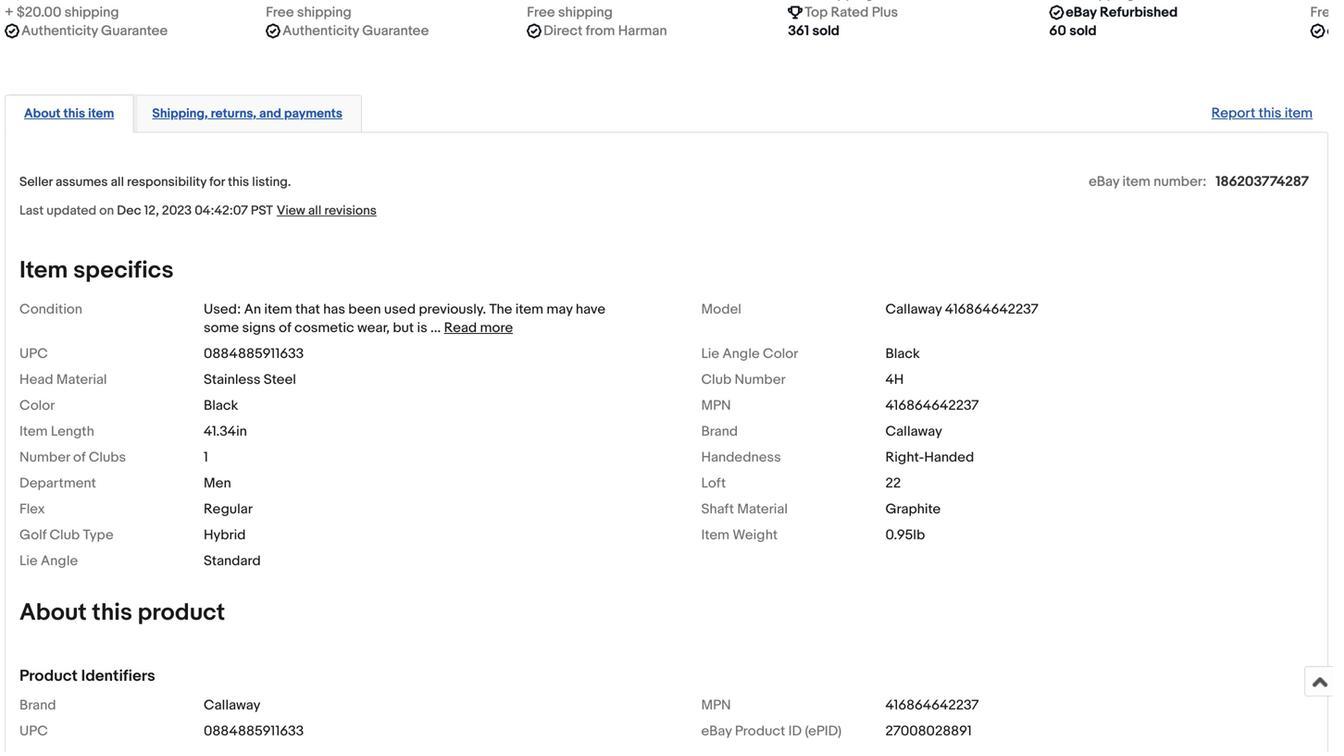 Task type: locate. For each thing, give the bounding box(es) containing it.
0 horizontal spatial sold
[[813, 23, 840, 39]]

0 vertical spatial all
[[111, 175, 124, 190]]

ebay left the id
[[702, 724, 732, 741]]

1 vertical spatial angle
[[41, 553, 78, 570]]

2 sold from the left
[[1070, 23, 1097, 39]]

material up weight
[[738, 501, 788, 518]]

item up assumes
[[88, 106, 114, 122]]

pst
[[251, 203, 273, 219]]

1 horizontal spatial shipping
[[297, 4, 352, 21]]

brand
[[702, 424, 738, 440], [19, 698, 56, 715]]

free
[[266, 4, 294, 21], [527, 4, 555, 21], [1311, 4, 1334, 21]]

0 vertical spatial number
[[735, 372, 786, 388]]

1 vertical spatial upc
[[19, 724, 48, 741]]

1 upc from the top
[[19, 346, 48, 363]]

free for direct from harman
[[527, 4, 555, 21]]

product left the id
[[735, 724, 786, 741]]

steel
[[264, 372, 296, 388]]

27008028891
[[886, 724, 972, 741]]

0 vertical spatial of
[[279, 320, 291, 337]]

mpn
[[702, 398, 731, 414], [702, 698, 731, 715]]

60 sold
[[1050, 23, 1097, 39]]

this
[[1259, 105, 1282, 122], [63, 106, 85, 122], [228, 175, 249, 190], [92, 599, 132, 628]]

previously.
[[419, 301, 486, 318]]

all
[[111, 175, 124, 190], [308, 203, 322, 219]]

shaft
[[702, 501, 734, 518]]

1 sold from the left
[[813, 23, 840, 39]]

this right report
[[1259, 105, 1282, 122]]

1 horizontal spatial material
[[738, 501, 788, 518]]

black up 41.34in
[[204, 398, 238, 414]]

club up lie angle
[[50, 527, 80, 544]]

color up club number
[[763, 346, 799, 363]]

previous price $1,794.00 12% off text field
[[5, 0, 114, 3]]

free shipping text field for direct
[[527, 3, 613, 22]]

angle down golf club type
[[41, 553, 78, 570]]

1 horizontal spatial sold
[[1070, 23, 1097, 39]]

about inside 'button'
[[24, 106, 61, 122]]

1 free shipping text field from the left
[[266, 3, 352, 22]]

0 horizontal spatial authenticity
[[21, 23, 98, 39]]

2 free shipping from the left
[[527, 4, 613, 21]]

1 horizontal spatial authenticity guarantee
[[283, 23, 429, 39]]

number
[[735, 372, 786, 388], [19, 450, 70, 466]]

1 horizontal spatial brand
[[702, 424, 738, 440]]

41.34in
[[204, 424, 247, 440]]

harman
[[618, 23, 667, 39]]

1 vertical spatial lie
[[19, 553, 38, 570]]

club
[[702, 372, 732, 388], [50, 527, 80, 544]]

ebay item number: 186203774287
[[1089, 174, 1310, 190]]

about down lie angle
[[19, 599, 87, 628]]

0 horizontal spatial number
[[19, 450, 70, 466]]

number down lie angle color
[[735, 372, 786, 388]]

the
[[490, 301, 513, 318]]

standard
[[204, 553, 261, 570]]

callaway
[[886, 301, 942, 318], [886, 424, 943, 440], [204, 698, 261, 715]]

signs
[[242, 320, 276, 337]]

0 vertical spatial brand
[[702, 424, 738, 440]]

3 shipping from the left
[[558, 4, 613, 21]]

0 vertical spatial upc
[[19, 346, 48, 363]]

0 horizontal spatial guarantee
[[101, 23, 168, 39]]

stainless steel
[[204, 372, 296, 388]]

club down lie angle color
[[702, 372, 732, 388]]

1 authenticity from the left
[[21, 23, 98, 39]]

material for shaft material
[[738, 501, 788, 518]]

sold for top
[[813, 23, 840, 39]]

ebay inside text box
[[1066, 4, 1097, 21]]

1 horizontal spatial lie
[[702, 346, 720, 363]]

1 vertical spatial ebay
[[1089, 174, 1120, 190]]

lie
[[702, 346, 720, 363], [19, 553, 38, 570]]

item specifics
[[19, 256, 174, 285]]

item right report
[[1285, 105, 1313, 122]]

ebay up 60 sold
[[1066, 4, 1097, 21]]

lie down golf
[[19, 553, 38, 570]]

0 vertical spatial material
[[56, 372, 107, 388]]

direct
[[544, 23, 583, 39]]

(epid)
[[805, 724, 842, 741]]

1 horizontal spatial authenticity
[[283, 23, 359, 39]]

2 0884885911633 from the top
[[204, 724, 304, 741]]

1 vertical spatial brand
[[19, 698, 56, 715]]

black
[[886, 346, 920, 363], [204, 398, 238, 414]]

0 horizontal spatial shipping
[[65, 4, 119, 21]]

item up condition
[[19, 256, 68, 285]]

sold inside 60 sold text field
[[1070, 23, 1097, 39]]

upc up head
[[19, 346, 48, 363]]

1 horizontal spatial all
[[308, 203, 322, 219]]

1 vertical spatial 416864642237
[[886, 398, 979, 414]]

416864642237 for black
[[886, 398, 979, 414]]

1 vertical spatial black
[[204, 398, 238, 414]]

mpn for black
[[702, 398, 731, 414]]

about this product
[[19, 599, 225, 628]]

this up assumes
[[63, 106, 85, 122]]

2 authenticity guarantee text field from the left
[[283, 22, 429, 40]]

0 vertical spatial product
[[19, 667, 78, 687]]

view all revisions link
[[273, 202, 377, 219]]

material for head material
[[56, 372, 107, 388]]

0884885911633
[[204, 346, 304, 363], [204, 724, 304, 741]]

0 vertical spatial angle
[[723, 346, 760, 363]]

0 horizontal spatial free shipping
[[266, 4, 352, 21]]

1 authenticity guarantee text field from the left
[[21, 22, 168, 40]]

may
[[547, 301, 573, 318]]

sold inside 361 sold text field
[[813, 23, 840, 39]]

1 horizontal spatial free shipping
[[527, 4, 613, 21]]

top
[[805, 4, 828, 21]]

last
[[19, 203, 44, 219]]

0 horizontal spatial free
[[266, 4, 294, 21]]

all up on
[[111, 175, 124, 190]]

head material
[[19, 372, 107, 388]]

black up 4h on the right of the page
[[886, 346, 920, 363]]

0 horizontal spatial free shipping text field
[[266, 3, 352, 22]]

2 vertical spatial ebay
[[702, 724, 732, 741]]

material right head
[[56, 372, 107, 388]]

0 horizontal spatial product
[[19, 667, 78, 687]]

guarantee
[[101, 23, 168, 39], [362, 23, 429, 39]]

item for used: an item that has been used previously. the item may have some signs of cosmetic wear, but is ...
[[264, 301, 292, 318]]

2 vertical spatial 416864642237
[[886, 698, 979, 715]]

product left identifiers
[[19, 667, 78, 687]]

about for about this product
[[19, 599, 87, 628]]

12,
[[144, 203, 159, 219]]

about up seller
[[24, 106, 61, 122]]

ebay product id (epid)
[[702, 724, 842, 741]]

1 free shipping from the left
[[266, 4, 352, 21]]

listing.
[[252, 175, 291, 190]]

material
[[56, 372, 107, 388], [738, 501, 788, 518]]

angle
[[723, 346, 760, 363], [41, 553, 78, 570]]

1 guarantee from the left
[[101, 23, 168, 39]]

1 vertical spatial material
[[738, 501, 788, 518]]

0 vertical spatial about
[[24, 106, 61, 122]]

item
[[1285, 105, 1313, 122], [88, 106, 114, 122], [1123, 174, 1151, 190], [264, 301, 292, 318], [516, 301, 544, 318]]

report
[[1212, 105, 1256, 122]]

+ $20.00 shipping text field
[[5, 3, 119, 22]]

mpn for callaway
[[702, 698, 731, 715]]

1 vertical spatial about
[[19, 599, 87, 628]]

4h
[[886, 372, 904, 388]]

1 vertical spatial all
[[308, 203, 322, 219]]

ebay for ebay item number: 186203774287
[[1089, 174, 1120, 190]]

identifiers
[[81, 667, 155, 687]]

0 horizontal spatial angle
[[41, 553, 78, 570]]

some
[[204, 320, 239, 337]]

id
[[789, 724, 802, 741]]

$20.00
[[17, 4, 61, 21]]

item for item length
[[19, 424, 48, 440]]

free link
[[1311, 0, 1334, 40]]

is
[[417, 320, 428, 337]]

1 0884885911633 from the top
[[204, 346, 304, 363]]

1 horizontal spatial guarantee
[[362, 23, 429, 39]]

number of clubs
[[19, 450, 126, 466]]

upc down product identifiers
[[19, 724, 48, 741]]

mpn down club number
[[702, 398, 731, 414]]

authenticity
[[21, 23, 98, 39], [283, 23, 359, 39]]

1 horizontal spatial angle
[[723, 346, 760, 363]]

assumes
[[56, 175, 108, 190]]

from
[[586, 23, 615, 39]]

brand down product identifiers
[[19, 698, 56, 715]]

2 shipping from the left
[[297, 4, 352, 21]]

2 horizontal spatial shipping
[[558, 4, 613, 21]]

this for about this product
[[92, 599, 132, 628]]

sold
[[813, 23, 840, 39], [1070, 23, 1097, 39]]

regular
[[204, 501, 253, 518]]

0 horizontal spatial color
[[19, 398, 55, 414]]

0 horizontal spatial authenticity guarantee text field
[[21, 22, 168, 40]]

sold right 60 in the right top of the page
[[1070, 23, 1097, 39]]

0 horizontal spatial lie
[[19, 553, 38, 570]]

0 horizontal spatial black
[[204, 398, 238, 414]]

sold down top
[[813, 23, 840, 39]]

1 vertical spatial mpn
[[702, 698, 731, 715]]

item left length
[[19, 424, 48, 440]]

1 free from the left
[[266, 4, 294, 21]]

0 horizontal spatial material
[[56, 372, 107, 388]]

item right an
[[264, 301, 292, 318]]

about this item button
[[24, 105, 114, 123]]

04:42:07
[[195, 203, 248, 219]]

1 horizontal spatial number
[[735, 372, 786, 388]]

free for authenticity guarantee
[[266, 4, 294, 21]]

0 vertical spatial 0884885911633
[[204, 346, 304, 363]]

2 guarantee from the left
[[362, 23, 429, 39]]

item inside 'button'
[[88, 106, 114, 122]]

0 horizontal spatial authenticity guarantee
[[21, 23, 168, 39]]

2 authenticity from the left
[[283, 23, 359, 39]]

2 free from the left
[[527, 4, 555, 21]]

all right view
[[308, 203, 322, 219]]

2 upc from the top
[[19, 724, 48, 741]]

1 horizontal spatial authenticity guarantee text field
[[283, 22, 429, 40]]

0 horizontal spatial of
[[73, 450, 86, 466]]

1 horizontal spatial free
[[527, 4, 555, 21]]

0 vertical spatial black
[[886, 346, 920, 363]]

0 vertical spatial mpn
[[702, 398, 731, 414]]

angle for lie angle
[[41, 553, 78, 570]]

1 vertical spatial color
[[19, 398, 55, 414]]

more
[[480, 320, 513, 337]]

0 vertical spatial item
[[19, 256, 68, 285]]

of right signs
[[279, 320, 291, 337]]

of
[[279, 320, 291, 337], [73, 450, 86, 466]]

lie angle
[[19, 553, 78, 570]]

this up identifiers
[[92, 599, 132, 628]]

this inside 'button'
[[63, 106, 85, 122]]

authenticity down + $20.00 shipping text box
[[21, 23, 98, 39]]

Free shipping text field
[[266, 3, 352, 22], [527, 3, 613, 22]]

0 vertical spatial color
[[763, 346, 799, 363]]

1 horizontal spatial club
[[702, 372, 732, 388]]

mpn up ebay product id (epid)
[[702, 698, 731, 715]]

of down length
[[73, 450, 86, 466]]

0 vertical spatial lie
[[702, 346, 720, 363]]

returns,
[[211, 106, 256, 122]]

color down head
[[19, 398, 55, 414]]

1 vertical spatial club
[[50, 527, 80, 544]]

1 vertical spatial product
[[735, 724, 786, 741]]

brand up handedness
[[702, 424, 738, 440]]

item
[[19, 256, 68, 285], [19, 424, 48, 440], [702, 527, 730, 544]]

rated
[[831, 4, 869, 21]]

361 sold text field
[[788, 22, 840, 40]]

1 vertical spatial of
[[73, 450, 86, 466]]

2 vertical spatial item
[[702, 527, 730, 544]]

item down shaft
[[702, 527, 730, 544]]

number down item length
[[19, 450, 70, 466]]

angle up club number
[[723, 346, 760, 363]]

eBay Refurbished text field
[[1066, 3, 1178, 22]]

Top Rated Plus text field
[[805, 3, 899, 22]]

type
[[83, 527, 114, 544]]

product
[[19, 667, 78, 687], [735, 724, 786, 741]]

1 vertical spatial item
[[19, 424, 48, 440]]

1 vertical spatial 0884885911633
[[204, 724, 304, 741]]

1 shipping from the left
[[65, 4, 119, 21]]

None text field
[[788, 0, 874, 3], [1050, 0, 1135, 3], [1328, 22, 1334, 40], [788, 0, 874, 3], [1050, 0, 1135, 3], [1328, 22, 1334, 40]]

1 mpn from the top
[[702, 398, 731, 414]]

about this item
[[24, 106, 114, 122]]

ebay left "number:"
[[1089, 174, 1120, 190]]

report this item
[[1212, 105, 1313, 122]]

2 free shipping text field from the left
[[527, 3, 613, 22]]

1 horizontal spatial black
[[886, 346, 920, 363]]

lie up club number
[[702, 346, 720, 363]]

2 horizontal spatial free
[[1311, 4, 1334, 21]]

specifics
[[73, 256, 174, 285]]

free shipping for direct
[[527, 4, 613, 21]]

authenticity up payments
[[283, 23, 359, 39]]

0 vertical spatial ebay
[[1066, 4, 1097, 21]]

tab list
[[5, 91, 1329, 133]]

Authenticity Guarantee text field
[[21, 22, 168, 40], [283, 22, 429, 40]]

2 mpn from the top
[[702, 698, 731, 715]]

1 horizontal spatial of
[[279, 320, 291, 337]]

0 horizontal spatial brand
[[19, 698, 56, 715]]

1 horizontal spatial free shipping text field
[[527, 3, 613, 22]]

2 authenticity guarantee from the left
[[283, 23, 429, 39]]



Task type: vqa. For each thing, say whether or not it's contained in the screenshot.
Categories related to Handbags
no



Task type: describe. For each thing, give the bounding box(es) containing it.
updated
[[47, 203, 96, 219]]

0 horizontal spatial club
[[50, 527, 80, 544]]

upc for item specifics
[[19, 346, 48, 363]]

sold for ebay
[[1070, 23, 1097, 39]]

hybrid
[[204, 527, 246, 544]]

for
[[209, 175, 225, 190]]

report this item link
[[1203, 96, 1323, 131]]

1 horizontal spatial color
[[763, 346, 799, 363]]

lie for lie angle color
[[702, 346, 720, 363]]

ebay for ebay product id (epid)
[[702, 724, 732, 741]]

shipping for direct
[[558, 4, 613, 21]]

0.95lb
[[886, 527, 926, 544]]

model
[[702, 301, 742, 318]]

361 sold
[[788, 23, 840, 39]]

responsibility
[[127, 175, 207, 190]]

seller
[[19, 175, 53, 190]]

shipping for authenticity
[[297, 4, 352, 21]]

1 authenticity guarantee from the left
[[21, 23, 168, 39]]

flex
[[19, 501, 45, 518]]

item for item specifics
[[19, 256, 68, 285]]

60
[[1050, 23, 1067, 39]]

graphite
[[886, 501, 941, 518]]

loft
[[702, 476, 726, 492]]

3 free from the left
[[1311, 4, 1334, 21]]

refurbished
[[1100, 4, 1178, 21]]

about for about this item
[[24, 106, 61, 122]]

has
[[323, 301, 345, 318]]

guarantee for 1st authenticity guarantee text field from right
[[362, 23, 429, 39]]

head
[[19, 372, 53, 388]]

item right the
[[516, 301, 544, 318]]

top rated plus
[[805, 4, 899, 21]]

used:
[[204, 301, 241, 318]]

men
[[204, 476, 231, 492]]

length
[[51, 424, 94, 440]]

right-handed
[[886, 450, 975, 466]]

1 horizontal spatial product
[[735, 724, 786, 741]]

right-
[[886, 450, 925, 466]]

ebay refurbished
[[1066, 4, 1178, 21]]

this for about this item
[[63, 106, 85, 122]]

plus
[[872, 4, 899, 21]]

shipping inside text box
[[65, 4, 119, 21]]

handed
[[925, 450, 975, 466]]

view
[[277, 203, 305, 219]]

0884885911633 for product identifiers
[[204, 724, 304, 741]]

361
[[788, 23, 810, 39]]

weight
[[733, 527, 778, 544]]

1
[[204, 450, 208, 466]]

item for item weight
[[702, 527, 730, 544]]

1 vertical spatial callaway
[[886, 424, 943, 440]]

club number
[[702, 372, 786, 388]]

1 vertical spatial number
[[19, 450, 70, 466]]

...
[[431, 320, 441, 337]]

number:
[[1154, 174, 1207, 190]]

416864642237 for callaway
[[886, 698, 979, 715]]

tab list containing about this item
[[5, 91, 1329, 133]]

clubs
[[89, 450, 126, 466]]

last updated on dec 12, 2023 04:42:07 pst view all revisions
[[19, 203, 377, 219]]

used
[[384, 301, 416, 318]]

lie for lie angle
[[19, 553, 38, 570]]

shaft material
[[702, 501, 788, 518]]

0 vertical spatial club
[[702, 372, 732, 388]]

used: an item that has been used previously. the item may have some signs of cosmetic wear, but is ...
[[204, 301, 606, 337]]

shipping, returns, and payments button
[[152, 105, 343, 123]]

+
[[5, 4, 14, 21]]

Direct from Harman text field
[[544, 22, 667, 40]]

shipping,
[[152, 106, 208, 122]]

186203774287
[[1216, 174, 1310, 190]]

+ $20.00 shipping
[[5, 4, 119, 21]]

item for report this item
[[1285, 105, 1313, 122]]

condition
[[19, 301, 82, 318]]

lie angle color
[[702, 346, 799, 363]]

revisions
[[325, 203, 377, 219]]

golf
[[19, 527, 46, 544]]

Free text field
[[1311, 3, 1334, 22]]

of inside used: an item that has been used previously. the item may have some signs of cosmetic wear, but is ...
[[279, 320, 291, 337]]

item for about this item
[[88, 106, 114, 122]]

0884885911633 for item specifics
[[204, 346, 304, 363]]

this for report this item
[[1259, 105, 1282, 122]]

have
[[576, 301, 606, 318]]

an
[[244, 301, 261, 318]]

ebay for ebay refurbished
[[1066, 4, 1097, 21]]

60 sold text field
[[1050, 22, 1097, 40]]

0 vertical spatial callaway
[[886, 301, 942, 318]]

payments
[[284, 106, 343, 122]]

department
[[19, 476, 96, 492]]

black for color
[[204, 398, 238, 414]]

dec
[[117, 203, 141, 219]]

direct from harman
[[544, 23, 667, 39]]

item length
[[19, 424, 94, 440]]

read more button
[[444, 320, 513, 337]]

free shipping for authenticity
[[266, 4, 352, 21]]

product identifiers
[[19, 667, 155, 687]]

read
[[444, 320, 477, 337]]

golf club type
[[19, 527, 114, 544]]

shipping, returns, and payments
[[152, 106, 343, 122]]

black for lie angle color
[[886, 346, 920, 363]]

that
[[295, 301, 320, 318]]

seller assumes all responsibility for this listing.
[[19, 175, 291, 190]]

2023
[[162, 203, 192, 219]]

item left "number:"
[[1123, 174, 1151, 190]]

0 horizontal spatial all
[[111, 175, 124, 190]]

guarantee for second authenticity guarantee text field from right
[[101, 23, 168, 39]]

upc for product identifiers
[[19, 724, 48, 741]]

this right the for
[[228, 175, 249, 190]]

item weight
[[702, 527, 778, 544]]

0 vertical spatial 416864642237
[[945, 301, 1039, 318]]

wear,
[[357, 320, 390, 337]]

read more
[[444, 320, 513, 337]]

2 vertical spatial callaway
[[204, 698, 261, 715]]

been
[[349, 301, 381, 318]]

22
[[886, 476, 901, 492]]

free shipping text field for authenticity
[[266, 3, 352, 22]]

and
[[259, 106, 281, 122]]

angle for lie angle color
[[723, 346, 760, 363]]

but
[[393, 320, 414, 337]]

on
[[99, 203, 114, 219]]



